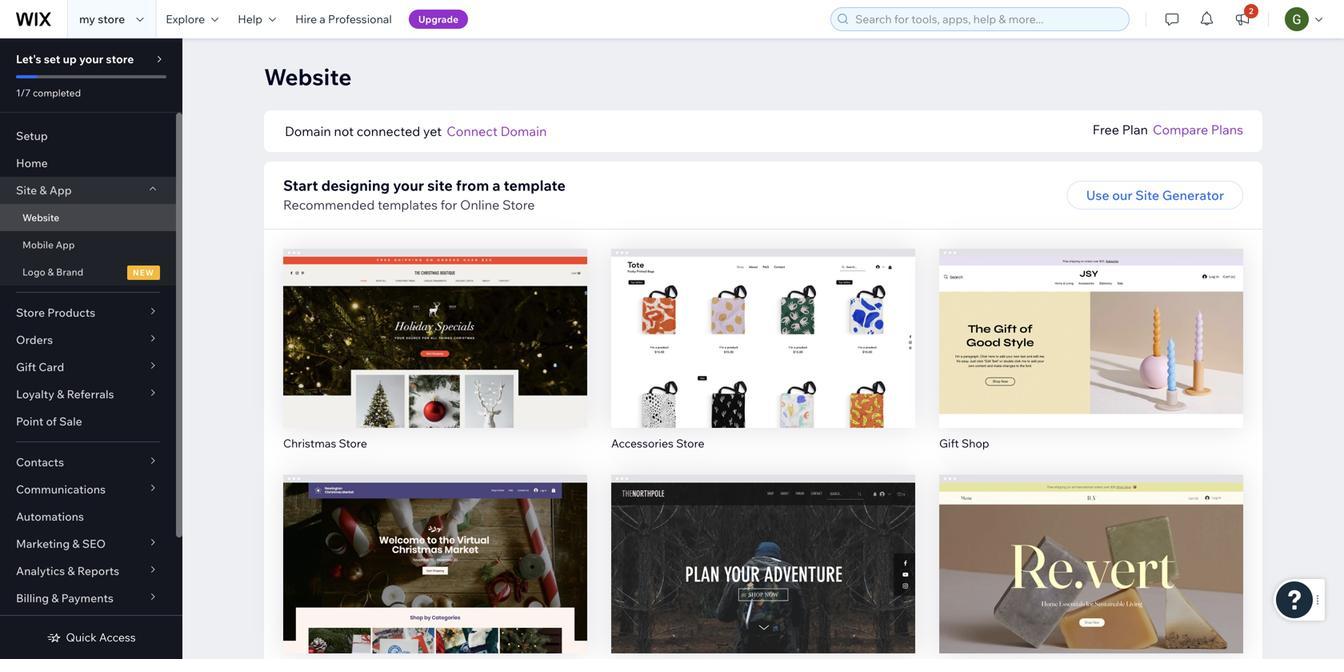 Task type: vqa. For each thing, say whether or not it's contained in the screenshot.
Search... Field
no



Task type: describe. For each thing, give the bounding box(es) containing it.
explore
[[166, 12, 205, 26]]

online
[[460, 197, 500, 213]]

site & app
[[16, 183, 72, 197]]

christmas store
[[283, 436, 367, 450]]

accessories store
[[611, 436, 705, 450]]

orders button
[[0, 326, 176, 354]]

store products button
[[0, 299, 176, 326]]

yet
[[423, 123, 442, 139]]

use
[[1086, 187, 1109, 203]]

free
[[1093, 122, 1119, 138]]

gift for gift card
[[16, 360, 36, 374]]

loyalty & referrals button
[[0, 381, 176, 408]]

automations
[[16, 510, 84, 524]]

your inside sidebar element
[[79, 52, 103, 66]]

1/7
[[16, 87, 31, 99]]

point of sale
[[16, 414, 82, 428]]

contacts button
[[0, 449, 176, 476]]

hire a professional
[[295, 12, 392, 26]]

1 domain from the left
[[285, 123, 331, 139]]

templates
[[378, 197, 438, 213]]

store inside 'store products' popup button
[[16, 306, 45, 320]]

& for billing
[[51, 591, 59, 605]]

communications
[[16, 482, 106, 496]]

& for analytics
[[67, 564, 75, 578]]

help
[[238, 12, 263, 26]]

store inside sidebar element
[[106, 52, 134, 66]]

contacts
[[16, 455, 64, 469]]

site
[[427, 176, 453, 194]]

setup link
[[0, 122, 176, 150]]

start
[[283, 176, 318, 194]]

point of sale link
[[0, 408, 176, 435]]

domain not connected yet connect domain
[[285, 123, 547, 139]]

point
[[16, 414, 43, 428]]

connect
[[447, 123, 498, 139]]

hire
[[295, 12, 317, 26]]

2 domain from the left
[[501, 123, 547, 139]]

marketing
[[16, 537, 70, 551]]

1/7 completed
[[16, 87, 81, 99]]

for
[[440, 197, 457, 213]]

2
[[1249, 6, 1254, 16]]

quick access button
[[47, 630, 136, 645]]

marketing & seo
[[16, 537, 106, 551]]

loyalty & referrals
[[16, 387, 114, 401]]

site & app button
[[0, 177, 176, 204]]

automations link
[[0, 503, 176, 530]]

your inside start designing your site from a template recommended templates for online store
[[393, 176, 424, 194]]

billing & payments
[[16, 591, 114, 605]]

gift for gift shop
[[939, 436, 959, 450]]

hire a professional link
[[286, 0, 402, 38]]

store products
[[16, 306, 95, 320]]

plans
[[1211, 122, 1243, 138]]

communications button
[[0, 476, 176, 503]]

compare plans button
[[1153, 120, 1243, 139]]

start designing your site from a template recommended templates for online store
[[283, 176, 566, 213]]

accessories
[[611, 436, 674, 450]]

use our site generator button
[[1067, 181, 1243, 210]]

home
[[16, 156, 48, 170]]

Search for tools, apps, help & more... field
[[851, 8, 1124, 30]]

store right accessories at the bottom of the page
[[676, 436, 705, 450]]

sidebar element
[[0, 38, 182, 659]]

store right the christmas
[[339, 436, 367, 450]]

designing
[[321, 176, 390, 194]]

referrals
[[67, 387, 114, 401]]

seo
[[82, 537, 106, 551]]

logo & brand
[[22, 266, 83, 278]]

gift shop
[[939, 436, 989, 450]]

compare
[[1153, 122, 1208, 138]]

gift card
[[16, 360, 64, 374]]

quick access
[[66, 630, 136, 644]]

my store
[[79, 12, 125, 26]]

access
[[99, 630, 136, 644]]

orders
[[16, 333, 53, 347]]

billing & payments button
[[0, 585, 176, 612]]

& for logo
[[48, 266, 54, 278]]

setup
[[16, 129, 48, 143]]

2 button
[[1225, 0, 1260, 38]]

upgrade
[[418, 13, 459, 25]]



Task type: locate. For each thing, give the bounding box(es) containing it.
connect domain button
[[447, 122, 547, 141]]

logo
[[22, 266, 45, 278]]

sale
[[59, 414, 82, 428]]

generator
[[1162, 187, 1224, 203]]

0 vertical spatial a
[[319, 12, 326, 26]]

help button
[[228, 0, 286, 38]]

website link
[[0, 204, 176, 231]]

0 vertical spatial your
[[79, 52, 103, 66]]

payments
[[61, 591, 114, 605]]

template
[[504, 176, 566, 194]]

site inside 'popup button'
[[16, 183, 37, 197]]

use our site generator
[[1086, 187, 1224, 203]]

0 horizontal spatial your
[[79, 52, 103, 66]]

shop
[[962, 436, 989, 450]]

upgrade button
[[409, 10, 468, 29]]

store
[[98, 12, 125, 26], [106, 52, 134, 66]]

& right loyalty
[[57, 387, 64, 401]]

a
[[319, 12, 326, 26], [492, 176, 500, 194]]

from
[[456, 176, 489, 194]]

reports
[[77, 564, 119, 578]]

1 horizontal spatial gift
[[939, 436, 959, 450]]

& left reports
[[67, 564, 75, 578]]

your up templates
[[393, 176, 424, 194]]

& right logo
[[48, 266, 54, 278]]

my
[[79, 12, 95, 26]]

not
[[334, 123, 354, 139]]

app inside 'popup button'
[[49, 183, 72, 197]]

analytics & reports
[[16, 564, 119, 578]]

website down hire
[[264, 63, 352, 91]]

a inside start designing your site from a template recommended templates for online store
[[492, 176, 500, 194]]

0 horizontal spatial domain
[[285, 123, 331, 139]]

edit button
[[402, 311, 469, 340], [730, 311, 797, 340], [1058, 311, 1125, 340], [402, 537, 469, 566], [730, 537, 797, 566], [1058, 537, 1125, 566]]

mobile app link
[[0, 231, 176, 258]]

website up mobile on the left top
[[22, 212, 59, 224]]

site down the home
[[16, 183, 37, 197]]

set
[[44, 52, 60, 66]]

store right the my
[[98, 12, 125, 26]]

1 vertical spatial store
[[106, 52, 134, 66]]

1 horizontal spatial domain
[[501, 123, 547, 139]]

domain
[[285, 123, 331, 139], [501, 123, 547, 139]]

& inside dropdown button
[[72, 537, 80, 551]]

view
[[420, 351, 450, 367], [1076, 351, 1106, 367], [420, 577, 450, 593], [748, 577, 778, 593], [1076, 577, 1106, 593]]

analytics
[[16, 564, 65, 578]]

0 horizontal spatial a
[[319, 12, 326, 26]]

billing
[[16, 591, 49, 605]]

0 vertical spatial website
[[264, 63, 352, 91]]

up
[[63, 52, 77, 66]]

let's
[[16, 52, 41, 66]]

gift left card
[[16, 360, 36, 374]]

mobile app
[[22, 239, 75, 251]]

plan
[[1122, 122, 1148, 138]]

brand
[[56, 266, 83, 278]]

& down the home
[[40, 183, 47, 197]]

1 vertical spatial app
[[56, 239, 75, 251]]

edit
[[423, 318, 447, 334], [751, 318, 775, 334], [1079, 318, 1103, 334], [423, 543, 447, 559], [751, 543, 775, 559], [1079, 543, 1103, 559]]

store
[[502, 197, 535, 213], [16, 306, 45, 320], [339, 436, 367, 450], [676, 436, 705, 450]]

your
[[79, 52, 103, 66], [393, 176, 424, 194]]

app right mobile on the left top
[[56, 239, 75, 251]]

0 horizontal spatial website
[[22, 212, 59, 224]]

let's set up your store
[[16, 52, 134, 66]]

app
[[49, 183, 72, 197], [56, 239, 75, 251]]

& for marketing
[[72, 537, 80, 551]]

1 vertical spatial a
[[492, 176, 500, 194]]

store up orders
[[16, 306, 45, 320]]

your right up
[[79, 52, 103, 66]]

website
[[264, 63, 352, 91], [22, 212, 59, 224]]

of
[[46, 414, 57, 428]]

1 horizontal spatial website
[[264, 63, 352, 91]]

site inside button
[[1135, 187, 1160, 203]]

a right hire
[[319, 12, 326, 26]]

1 vertical spatial your
[[393, 176, 424, 194]]

1 vertical spatial gift
[[939, 436, 959, 450]]

1 vertical spatial website
[[22, 212, 59, 224]]

analytics & reports button
[[0, 558, 176, 585]]

marketing & seo button
[[0, 530, 176, 558]]

gift inside dropdown button
[[16, 360, 36, 374]]

0 horizontal spatial site
[[16, 183, 37, 197]]

domain right connect
[[501, 123, 547, 139]]

christmas
[[283, 436, 336, 450]]

connected
[[357, 123, 420, 139]]

our
[[1112, 187, 1133, 203]]

home link
[[0, 150, 176, 177]]

store down my store
[[106, 52, 134, 66]]

card
[[39, 360, 64, 374]]

site right our
[[1135, 187, 1160, 203]]

& right billing at the left
[[51, 591, 59, 605]]

gift left shop
[[939, 436, 959, 450]]

0 horizontal spatial gift
[[16, 360, 36, 374]]

mobile
[[22, 239, 54, 251]]

& for loyalty
[[57, 387, 64, 401]]

gift
[[16, 360, 36, 374], [939, 436, 959, 450]]

view button
[[401, 345, 469, 374], [1057, 345, 1125, 374], [401, 571, 469, 599], [729, 571, 797, 599], [1057, 571, 1125, 599]]

quick
[[66, 630, 97, 644]]

& inside 'popup button'
[[40, 183, 47, 197]]

0 vertical spatial store
[[98, 12, 125, 26]]

1 horizontal spatial a
[[492, 176, 500, 194]]

app down 'home' link
[[49, 183, 72, 197]]

1 horizontal spatial site
[[1135, 187, 1160, 203]]

recommended
[[283, 197, 375, 213]]

products
[[47, 306, 95, 320]]

domain left not on the top of page
[[285, 123, 331, 139]]

store down template
[[502, 197, 535, 213]]

& left the seo
[[72, 537, 80, 551]]

0 vertical spatial app
[[49, 183, 72, 197]]

website inside website link
[[22, 212, 59, 224]]

loyalty
[[16, 387, 54, 401]]

gift card button
[[0, 354, 176, 381]]

completed
[[33, 87, 81, 99]]

a right 'from' at the left top of the page
[[492, 176, 500, 194]]

new
[[133, 267, 154, 277]]

& for site
[[40, 183, 47, 197]]

0 vertical spatial gift
[[16, 360, 36, 374]]

store inside start designing your site from a template recommended templates for online store
[[502, 197, 535, 213]]

professional
[[328, 12, 392, 26]]

free plan compare plans
[[1093, 122, 1243, 138]]

1 horizontal spatial your
[[393, 176, 424, 194]]



